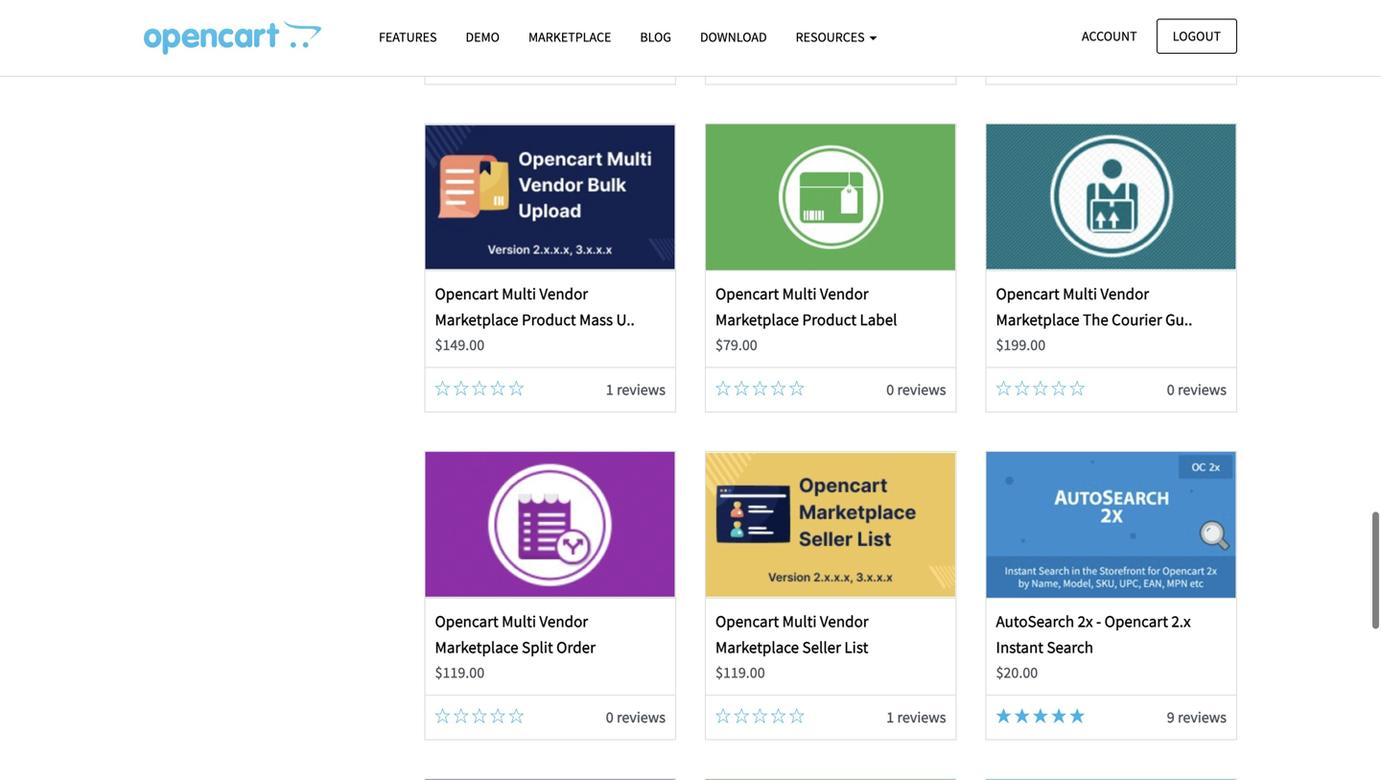 Task type: locate. For each thing, give the bounding box(es) containing it.
vendor for list
[[820, 611, 869, 631]]

vendor inside the "opencart multi vendor marketplace product mass u.. $149.00"
[[540, 284, 588, 304]]

blog link
[[626, 20, 686, 54]]

9 reviews
[[1168, 708, 1227, 727]]

opencart for opencart multi vendor marketplace the courier gu..
[[997, 284, 1060, 304]]

opencart inside the "opencart multi vendor marketplace product mass u.. $149.00"
[[435, 284, 499, 304]]

0 for opencart multi vendor marketplace the courier gu..
[[1168, 380, 1175, 399]]

product inside opencart multi vendor marketplace product label $79.00
[[803, 310, 857, 330]]

multi inside opencart multi vendor marketplace seller list $119.00
[[783, 611, 817, 631]]

order
[[557, 637, 596, 658]]

autosearch 2x - opencart 2.x instant search $20.00
[[997, 611, 1191, 682]]

vendor inside opencart multi vendor marketplace split order $119.00
[[540, 611, 588, 631]]

marketplace
[[529, 28, 612, 46], [435, 310, 519, 330], [716, 310, 799, 330], [997, 310, 1080, 330], [435, 637, 519, 658], [716, 637, 799, 658]]

1 product from the left
[[522, 310, 576, 330]]

multi
[[502, 284, 536, 304], [783, 284, 817, 304], [1063, 284, 1098, 304], [502, 611, 536, 631], [783, 611, 817, 631]]

account link
[[1066, 19, 1154, 54]]

opencart for opencart multi vendor marketplace seller list
[[716, 611, 779, 631]]

opencart multi vendor marketplace product label $79.00
[[716, 284, 898, 354]]

vendor for courier
[[1101, 284, 1150, 304]]

star light o image
[[472, 380, 487, 396], [509, 380, 524, 396], [734, 380, 750, 396], [753, 380, 768, 396], [790, 380, 805, 396], [997, 380, 1012, 396], [1052, 380, 1067, 396], [472, 708, 487, 724], [509, 708, 524, 724], [716, 708, 731, 724], [790, 708, 805, 724]]

$199.00
[[997, 335, 1046, 354]]

2 product from the left
[[803, 310, 857, 330]]

vendor for mass
[[540, 284, 588, 304]]

autosearch 2x - opencart 2.x instant search image
[[987, 452, 1237, 598]]

vendor up label
[[820, 284, 869, 304]]

0 horizontal spatial 1
[[606, 380, 614, 399]]

vendor
[[540, 284, 588, 304], [820, 284, 869, 304], [1101, 284, 1150, 304], [540, 611, 588, 631], [820, 611, 869, 631]]

1 horizontal spatial product
[[803, 310, 857, 330]]

instant
[[997, 637, 1044, 658]]

1 $119.00 from the left
[[435, 663, 485, 682]]

opencart multi vendor marketplace seller list $119.00
[[716, 611, 869, 682]]

list
[[845, 637, 869, 658]]

9
[[1168, 708, 1175, 727]]

star light o image
[[435, 380, 451, 396], [454, 380, 469, 396], [490, 380, 506, 396], [716, 380, 731, 396], [771, 380, 787, 396], [1015, 380, 1030, 396], [1033, 380, 1049, 396], [1070, 380, 1086, 396], [435, 708, 451, 724], [454, 708, 469, 724], [490, 708, 506, 724], [734, 708, 750, 724], [753, 708, 768, 724], [771, 708, 787, 724]]

0 horizontal spatial 1 reviews
[[606, 380, 666, 399]]

marketplace up the $199.00
[[997, 310, 1080, 330]]

$119.00 down opencart multi vendor marketplace seller list link
[[716, 663, 765, 682]]

vendor up "courier"
[[1101, 284, 1150, 304]]

$119.00 for opencart multi vendor marketplace split order
[[435, 663, 485, 682]]

0
[[1168, 52, 1175, 71], [887, 380, 895, 399], [1168, 380, 1175, 399], [606, 708, 614, 727]]

opencart multi vendor marketplace the courier gu.. link
[[997, 284, 1193, 330]]

0 horizontal spatial product
[[522, 310, 576, 330]]

vendor for order
[[540, 611, 588, 631]]

2 $119.00 from the left
[[716, 663, 765, 682]]

1 reviews
[[606, 380, 666, 399], [887, 708, 947, 727]]

multi inside opencart multi vendor marketplace the courier gu.. $199.00
[[1063, 284, 1098, 304]]

product left mass
[[522, 310, 576, 330]]

$119.00 inside opencart multi vendor marketplace seller list $119.00
[[716, 663, 765, 682]]

2.x
[[1172, 611, 1191, 631]]

1 vertical spatial 1
[[887, 708, 895, 727]]

vendor up list
[[820, 611, 869, 631]]

opencart multi vendor marketplace product label link
[[716, 284, 898, 330]]

0 horizontal spatial $119.00
[[435, 663, 485, 682]]

vendor inside opencart multi vendor marketplace seller list $119.00
[[820, 611, 869, 631]]

multi inside opencart multi vendor marketplace split order $119.00
[[502, 611, 536, 631]]

-
[[1097, 611, 1102, 631]]

marketplace link
[[514, 20, 626, 54]]

opencart multi vendor marketplace the courier gu.. $199.00
[[997, 284, 1193, 354]]

marketplace inside opencart multi vendor marketplace seller list $119.00
[[716, 637, 799, 658]]

resources link
[[782, 20, 892, 54]]

1 reviews for opencart multi vendor marketplace product mass u..
[[606, 380, 666, 399]]

product left label
[[803, 310, 857, 330]]

marketplace inside opencart multi vendor marketplace product label $79.00
[[716, 310, 799, 330]]

0 vertical spatial 1 reviews
[[606, 380, 666, 399]]

marketplace inside opencart multi vendor marketplace split order $119.00
[[435, 637, 519, 658]]

star light image
[[997, 708, 1012, 724], [1015, 708, 1030, 724], [1052, 708, 1067, 724], [1070, 708, 1086, 724]]

product for label
[[803, 310, 857, 330]]

marketplace for opencart multi vendor marketplace split order
[[435, 637, 519, 658]]

1 star light image from the left
[[997, 708, 1012, 724]]

1 horizontal spatial $119.00
[[716, 663, 765, 682]]

marketplace for opencart multi vendor marketplace the courier gu..
[[997, 310, 1080, 330]]

multi inside the "opencart multi vendor marketplace product mass u.. $149.00"
[[502, 284, 536, 304]]

1
[[606, 380, 614, 399], [887, 708, 895, 727]]

product
[[522, 310, 576, 330], [803, 310, 857, 330]]

1 for list
[[887, 708, 895, 727]]

marketplace up $79.00
[[716, 310, 799, 330]]

vendor up 'order'
[[540, 611, 588, 631]]

opencart
[[435, 284, 499, 304], [716, 284, 779, 304], [997, 284, 1060, 304], [435, 611, 499, 631], [716, 611, 779, 631], [1105, 611, 1169, 631]]

4 star light image from the left
[[1070, 708, 1086, 724]]

demo
[[466, 28, 500, 46]]

$119.00
[[435, 663, 485, 682], [716, 663, 765, 682]]

reviews
[[1178, 52, 1227, 71], [617, 380, 666, 399], [898, 380, 947, 399], [1178, 380, 1227, 399], [617, 708, 666, 727], [898, 708, 947, 727], [1178, 708, 1227, 727]]

vendor up mass
[[540, 284, 588, 304]]

marketplace inside opencart multi vendor marketplace the courier gu.. $199.00
[[997, 310, 1080, 330]]

0 reviews for opencart multi vendor marketplace split order
[[606, 708, 666, 727]]

vendor inside opencart multi vendor marketplace product label $79.00
[[820, 284, 869, 304]]

features
[[379, 28, 437, 46]]

marketplace inside the "opencart multi vendor marketplace product mass u.. $149.00"
[[435, 310, 519, 330]]

1 horizontal spatial 1 reviews
[[887, 708, 947, 727]]

opencart for opencart multi vendor marketplace product mass u..
[[435, 284, 499, 304]]

vendor inside opencart multi vendor marketplace the courier gu.. $199.00
[[1101, 284, 1150, 304]]

multi inside opencart multi vendor marketplace product label $79.00
[[783, 284, 817, 304]]

opencart inside opencart multi vendor marketplace product label $79.00
[[716, 284, 779, 304]]

marketplace for opencart multi vendor marketplace product label
[[716, 310, 799, 330]]

0 vertical spatial 1
[[606, 380, 614, 399]]

0 reviews
[[1168, 52, 1227, 71], [887, 380, 947, 399], [1168, 380, 1227, 399], [606, 708, 666, 727]]

split
[[522, 637, 554, 658]]

features link
[[365, 20, 452, 54]]

marketplace for opencart multi vendor marketplace seller list
[[716, 637, 799, 658]]

$119.00 for opencart multi vendor marketplace seller list
[[716, 663, 765, 682]]

account
[[1083, 27, 1138, 45]]

opencart multi vendor marketplace split order image
[[426, 452, 675, 598]]

product inside the "opencart multi vendor marketplace product mass u.. $149.00"
[[522, 310, 576, 330]]

marketplace left split
[[435, 637, 519, 658]]

1 horizontal spatial 1
[[887, 708, 895, 727]]

gu..
[[1166, 310, 1193, 330]]

opencart for opencart multi vendor marketplace product label
[[716, 284, 779, 304]]

0 reviews for opencart multi vendor marketplace product label
[[887, 380, 947, 399]]

$119.00 down opencart multi vendor marketplace split order link
[[435, 663, 485, 682]]

demo link
[[452, 20, 514, 54]]

marketplace left seller at the right
[[716, 637, 799, 658]]

$119.00 inside opencart multi vendor marketplace split order $119.00
[[435, 663, 485, 682]]

u..
[[617, 310, 635, 330]]

reviews for autosearch 2x - opencart 2.x instant search
[[1178, 708, 1227, 727]]

1 vertical spatial 1 reviews
[[887, 708, 947, 727]]

autosearch 2x - opencart 2.x instant search link
[[997, 611, 1191, 658]]

opencart multi vendor marketplace product label image
[[707, 124, 956, 270]]

opencart inside opencart multi vendor marketplace seller list $119.00
[[716, 611, 779, 631]]

marketplace up $149.00
[[435, 310, 519, 330]]

opencart inside opencart multi vendor marketplace the courier gu.. $199.00
[[997, 284, 1060, 304]]

opencart inside opencart multi vendor marketplace split order $119.00
[[435, 611, 499, 631]]



Task type: vqa. For each thing, say whether or not it's contained in the screenshot.
"human
no



Task type: describe. For each thing, give the bounding box(es) containing it.
reviews for opencart multi vendor marketplace the courier gu..
[[1178, 380, 1227, 399]]

reviews for opencart multi vendor marketplace product mass u..
[[617, 380, 666, 399]]

multi for mass
[[502, 284, 536, 304]]

opencart multi vendor marketplace the courier gu.. image
[[987, 124, 1237, 270]]

$79.00
[[716, 335, 758, 354]]

star light image
[[1033, 708, 1049, 724]]

courier
[[1112, 310, 1163, 330]]

download
[[700, 28, 767, 46]]

multi for label
[[783, 284, 817, 304]]

2x
[[1078, 611, 1094, 631]]

$20.00
[[997, 663, 1039, 682]]

1 reviews for opencart multi vendor marketplace seller list
[[887, 708, 947, 727]]

resources
[[796, 28, 868, 46]]

reviews for opencart multi vendor marketplace seller list
[[898, 708, 947, 727]]

multi for courier
[[1063, 284, 1098, 304]]

blog
[[640, 28, 672, 46]]

opencart for opencart multi vendor marketplace split order
[[435, 611, 499, 631]]

vendor for label
[[820, 284, 869, 304]]

seller
[[803, 637, 842, 658]]

the
[[1083, 310, 1109, 330]]

reviews for opencart multi vendor marketplace product label
[[898, 380, 947, 399]]

other extensions image
[[144, 20, 321, 55]]

opencart multi vendor marketplace product mass u.. $149.00
[[435, 284, 635, 354]]

opencart multi vendor marketplace product mass u.. image
[[426, 124, 675, 270]]

1 for mass
[[606, 380, 614, 399]]

opencart multi vendor marketplace split order link
[[435, 611, 596, 658]]

opencart multi vendor marketplace seller list link
[[716, 611, 869, 658]]

opencart multi vendor marketplace seller list image
[[707, 452, 956, 598]]

opencart inside autosearch 2x - opencart 2.x instant search $20.00
[[1105, 611, 1169, 631]]

logout
[[1173, 27, 1222, 45]]

search
[[1047, 637, 1094, 658]]

0 for opencart multi vendor marketplace product label
[[887, 380, 895, 399]]

multi for list
[[783, 611, 817, 631]]

opencart multi vendor marketplace split order $119.00
[[435, 611, 596, 682]]

$149.00
[[435, 335, 485, 354]]

logout link
[[1157, 19, 1238, 54]]

3 star light image from the left
[[1052, 708, 1067, 724]]

product for mass
[[522, 310, 576, 330]]

0 reviews for opencart multi vendor marketplace the courier gu..
[[1168, 380, 1227, 399]]

mass
[[580, 310, 613, 330]]

marketplace for opencart multi vendor marketplace product mass u..
[[435, 310, 519, 330]]

marketplace left blog in the left top of the page
[[529, 28, 612, 46]]

autosearch
[[997, 611, 1075, 631]]

0 for opencart multi vendor marketplace split order
[[606, 708, 614, 727]]

reviews for opencart multi vendor marketplace split order
[[617, 708, 666, 727]]

multi for order
[[502, 611, 536, 631]]

2 star light image from the left
[[1015, 708, 1030, 724]]

download link
[[686, 20, 782, 54]]

label
[[860, 310, 898, 330]]

opencart multi vendor marketplace product mass u.. link
[[435, 284, 635, 330]]



